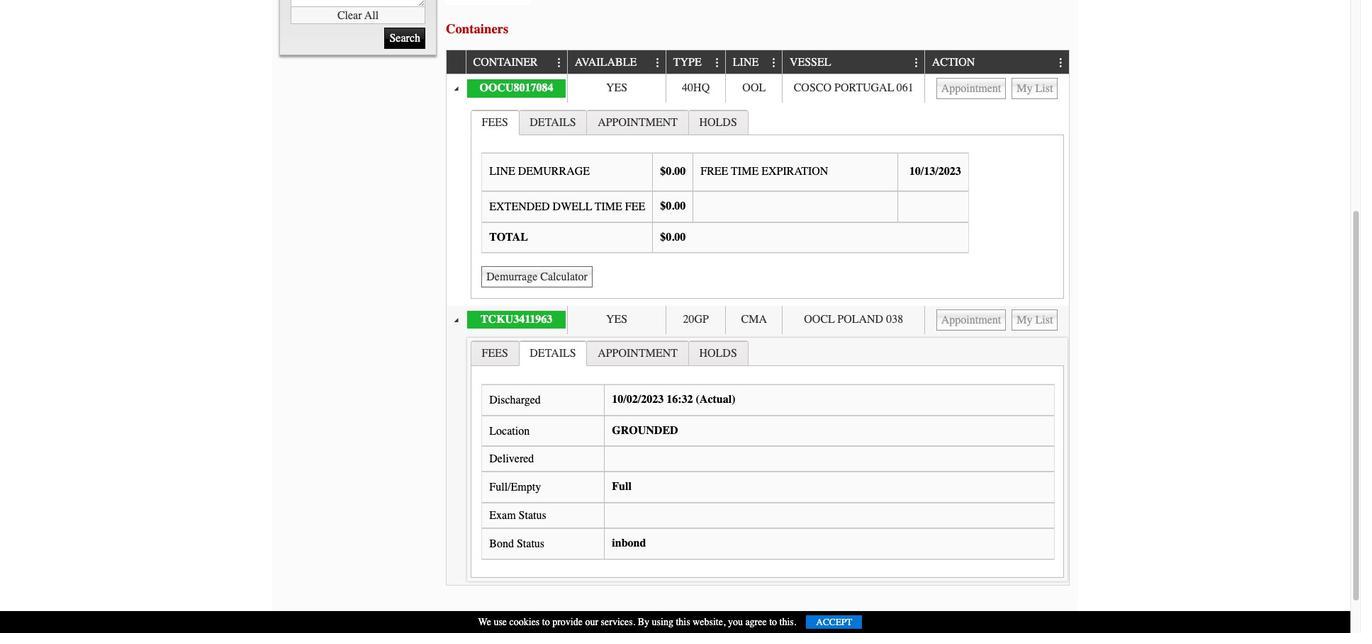 Task type: describe. For each thing, give the bounding box(es) containing it.
oocu8017084
[[480, 82, 553, 94]]

cosco portugal 061
[[794, 82, 914, 94]]

0 horizontal spatial time
[[595, 200, 622, 213]]

(actual)
[[696, 394, 736, 406]]

this
[[676, 617, 690, 629]]

line for line
[[733, 56, 759, 69]]

061
[[897, 82, 914, 94]]

exam
[[489, 510, 516, 522]]

total
[[489, 231, 528, 244]]

row containing tcku3411963
[[447, 306, 1069, 334]]

appointment for 2nd holds tab from the bottom
[[598, 116, 678, 129]]

10/02/2023
[[612, 394, 664, 406]]

full/empty
[[489, 481, 541, 494]]

dwell
[[553, 200, 592, 213]]

cookies
[[509, 617, 540, 629]]

edit column settings image for type
[[712, 57, 723, 69]]

appointment tab for the details tab for second holds tab
[[587, 341, 689, 366]]

vessel column header
[[782, 51, 925, 74]]

oocl poland 038
[[804, 313, 903, 326]]

action column header
[[925, 51, 1069, 74]]

we
[[478, 617, 491, 629]]

2 holds tab from the top
[[688, 341, 748, 366]]

accept
[[816, 618, 852, 628]]

by
[[638, 617, 649, 629]]

yes cell for oocu8017084
[[567, 74, 666, 103]]

status for bond status
[[517, 538, 545, 551]]

full
[[612, 481, 632, 494]]

cosco portugal 061 cell
[[782, 74, 925, 103]]

you
[[728, 617, 743, 629]]

delivered
[[489, 453, 534, 466]]

clear all
[[337, 9, 379, 22]]

available column header
[[567, 51, 666, 74]]

3 $0.00 from the top
[[660, 231, 686, 244]]

our
[[585, 617, 598, 629]]

status for exam status
[[519, 510, 546, 522]]

cma
[[741, 313, 767, 326]]

provide
[[552, 617, 583, 629]]

services.
[[601, 617, 635, 629]]

available link
[[575, 51, 644, 74]]

extended
[[489, 200, 550, 213]]

type link
[[673, 51, 708, 74]]

16:32
[[667, 394, 693, 406]]

clear all button
[[291, 7, 425, 24]]

line demurrage
[[489, 165, 590, 178]]

$0.00 for dwell
[[660, 200, 686, 213]]

fees for the details tab associated with 2nd holds tab from the bottom
[[482, 116, 508, 129]]

edit column settings image for vessel
[[911, 57, 922, 69]]

1 tab list from the top
[[467, 106, 1068, 302]]

line for line demurrage
[[489, 165, 515, 178]]

vessel
[[790, 56, 831, 69]]

free
[[701, 165, 728, 178]]

tree grid containing container
[[447, 51, 1069, 586]]

expiration
[[762, 165, 828, 178]]

$0.00 for demurrage
[[660, 165, 686, 178]]

extended dwell time fee
[[489, 200, 645, 213]]

container column header
[[466, 51, 567, 74]]

we use cookies to provide our services. by using this website, you agree to this.
[[478, 617, 796, 629]]

details for the details tab associated with 2nd holds tab from the bottom
[[530, 116, 576, 129]]

20gp
[[683, 313, 709, 326]]

2 tab list from the top
[[467, 338, 1068, 582]]

inbond
[[612, 537, 646, 550]]

ool cell
[[725, 74, 782, 103]]

line column header
[[725, 51, 782, 74]]

yes cell for tcku3411963
[[567, 306, 666, 334]]

edit column settings image for line
[[769, 57, 780, 69]]



Task type: locate. For each thing, give the bounding box(es) containing it.
details
[[530, 116, 576, 129], [530, 348, 576, 360]]

1 holds tab from the top
[[688, 110, 748, 134]]

action
[[932, 56, 975, 69]]

1 cell from the top
[[925, 74, 1069, 103]]

1 horizontal spatial to
[[769, 617, 777, 629]]

2 row from the top
[[447, 74, 1069, 103]]

2 cell from the top
[[925, 306, 1069, 334]]

edit column settings image right type link
[[712, 57, 723, 69]]

status
[[519, 510, 546, 522], [517, 538, 545, 551]]

1 horizontal spatial edit column settings image
[[652, 57, 664, 69]]

2 details tab from the top
[[519, 341, 587, 367]]

1 edit column settings image from the left
[[554, 57, 565, 69]]

cma cell
[[725, 306, 782, 334]]

row containing container
[[447, 51, 1069, 74]]

yes cell
[[567, 74, 666, 103], [567, 306, 666, 334]]

2 holds from the top
[[699, 348, 737, 360]]

tab list
[[467, 106, 1068, 302], [467, 338, 1068, 582]]

time right free
[[731, 165, 759, 178]]

None submit
[[385, 28, 425, 49]]

edit column settings image
[[554, 57, 565, 69], [652, 57, 664, 69], [712, 57, 723, 69]]

cosco
[[794, 82, 832, 94]]

fees
[[482, 116, 508, 129], [482, 348, 508, 360]]

yes for tcku3411963
[[606, 313, 628, 326]]

None button
[[936, 78, 1006, 99], [1012, 78, 1058, 99], [482, 267, 593, 288], [936, 310, 1006, 331], [1012, 310, 1058, 331], [936, 78, 1006, 99], [1012, 78, 1058, 99], [482, 267, 593, 288], [936, 310, 1006, 331], [1012, 310, 1058, 331]]

2 yes from the top
[[606, 313, 628, 326]]

3 edit column settings image from the left
[[1056, 57, 1067, 69]]

1 vertical spatial yes cell
[[567, 306, 666, 334]]

yes
[[606, 82, 628, 94], [606, 313, 628, 326]]

1 vertical spatial time
[[595, 200, 622, 213]]

appointment tab for the details tab associated with 2nd holds tab from the bottom
[[587, 110, 689, 134]]

2 fees tab from the top
[[471, 341, 519, 366]]

holds for second holds tab
[[699, 348, 737, 360]]

appointment for second holds tab
[[598, 348, 678, 360]]

0 vertical spatial appointment tab
[[587, 110, 689, 134]]

fees tab
[[471, 110, 519, 135], [471, 341, 519, 366]]

$0.00
[[660, 165, 686, 178], [660, 200, 686, 213], [660, 231, 686, 244]]

using
[[652, 617, 673, 629]]

fees for the details tab for second holds tab
[[482, 348, 508, 360]]

0 vertical spatial tab list
[[467, 106, 1068, 302]]

edit column settings image inside container column header
[[554, 57, 565, 69]]

line
[[733, 56, 759, 69], [489, 165, 515, 178]]

exam status
[[489, 510, 546, 522]]

tcku3411963
[[481, 313, 552, 326]]

1 row from the top
[[447, 51, 1069, 74]]

line inside column header
[[733, 56, 759, 69]]

1 details tab from the top
[[519, 110, 587, 134]]

appointment up 10/02/2023
[[598, 348, 678, 360]]

row
[[447, 51, 1069, 74], [447, 74, 1069, 103], [447, 306, 1069, 334]]

accept button
[[806, 616, 862, 630]]

1 vertical spatial cell
[[925, 306, 1069, 334]]

2 fees from the top
[[482, 348, 508, 360]]

10/13/2023
[[910, 165, 961, 178]]

0 vertical spatial cell
[[925, 74, 1069, 103]]

edit column settings image inside the type column header
[[712, 57, 723, 69]]

time left fee
[[595, 200, 622, 213]]

appointment tab down available column header in the top of the page
[[587, 110, 689, 134]]

2 edit column settings image from the left
[[911, 57, 922, 69]]

1 yes from the top
[[606, 82, 628, 94]]

details tab down oocu8017084 cell
[[519, 110, 587, 134]]

to
[[542, 617, 550, 629], [769, 617, 777, 629]]

location
[[489, 425, 530, 438]]

details tab for second holds tab
[[519, 341, 587, 367]]

line inside row group
[[489, 165, 515, 178]]

1 details from the top
[[530, 116, 576, 129]]

edit column settings image left type
[[652, 57, 664, 69]]

edit column settings image inside available column header
[[652, 57, 664, 69]]

oocl poland 038 cell
[[782, 306, 925, 334]]

yes for oocu8017084
[[606, 82, 628, 94]]

20gp cell
[[666, 306, 725, 334]]

vessel link
[[790, 51, 838, 74]]

1 yes cell from the top
[[567, 74, 666, 103]]

1 vertical spatial yes
[[606, 313, 628, 326]]

2 details from the top
[[530, 348, 576, 360]]

1 vertical spatial details tab
[[519, 341, 587, 367]]

0 vertical spatial $0.00
[[660, 165, 686, 178]]

1 vertical spatial details
[[530, 348, 576, 360]]

edit column settings image inside line column header
[[769, 57, 780, 69]]

containers
[[446, 21, 509, 37]]

website,
[[693, 617, 726, 629]]

all
[[364, 9, 379, 22]]

1 appointment from the top
[[598, 116, 678, 129]]

edit column settings image for container
[[554, 57, 565, 69]]

container link
[[473, 51, 545, 74]]

10/02/2023 16:32 (actual)
[[612, 394, 736, 406]]

use
[[494, 617, 507, 629]]

status right exam
[[519, 510, 546, 522]]

to left 'this.'
[[769, 617, 777, 629]]

poland
[[838, 313, 884, 326]]

edit column settings image left available
[[554, 57, 565, 69]]

line up ool
[[733, 56, 759, 69]]

appointment tab
[[587, 110, 689, 134], [587, 341, 689, 366]]

ool
[[743, 82, 766, 94]]

fees tab down tcku3411963 cell
[[471, 341, 519, 366]]

1 vertical spatial $0.00
[[660, 200, 686, 213]]

holds tab
[[688, 110, 748, 134], [688, 341, 748, 366]]

1 edit column settings image from the left
[[769, 57, 780, 69]]

holds down 40hq cell
[[699, 116, 737, 129]]

2 horizontal spatial edit column settings image
[[712, 57, 723, 69]]

free time expiration
[[701, 165, 828, 178]]

cell
[[925, 74, 1069, 103], [925, 306, 1069, 334]]

0 vertical spatial holds tab
[[688, 110, 748, 134]]

0 vertical spatial time
[[731, 165, 759, 178]]

0 vertical spatial appointment
[[598, 116, 678, 129]]

0 vertical spatial fees
[[482, 116, 508, 129]]

1 to from the left
[[542, 617, 550, 629]]

container
[[473, 56, 538, 69]]

0 horizontal spatial line
[[489, 165, 515, 178]]

1 appointment tab from the top
[[587, 110, 689, 134]]

appointment
[[598, 116, 678, 129], [598, 348, 678, 360]]

holds down 20gp cell
[[699, 348, 737, 360]]

1 vertical spatial line
[[489, 165, 515, 178]]

details for the details tab for second holds tab
[[530, 348, 576, 360]]

details tab for 2nd holds tab from the bottom
[[519, 110, 587, 134]]

1 vertical spatial fees
[[482, 348, 508, 360]]

row group containing oocu8017084
[[447, 74, 1069, 586]]

40hq
[[682, 82, 710, 94]]

2 yes cell from the top
[[567, 306, 666, 334]]

1 fees from the top
[[482, 116, 508, 129]]

1 vertical spatial fees tab
[[471, 341, 519, 366]]

grounded
[[612, 425, 678, 437]]

0 vertical spatial details
[[530, 116, 576, 129]]

type column header
[[666, 51, 725, 74]]

40hq cell
[[666, 74, 725, 103]]

2 edit column settings image from the left
[[652, 57, 664, 69]]

2 horizontal spatial edit column settings image
[[1056, 57, 1067, 69]]

0 vertical spatial yes
[[606, 82, 628, 94]]

edit column settings image for available
[[652, 57, 664, 69]]

1 holds from the top
[[699, 116, 737, 129]]

2 vertical spatial $0.00
[[660, 231, 686, 244]]

holds
[[699, 116, 737, 129], [699, 348, 737, 360]]

2 to from the left
[[769, 617, 777, 629]]

0 vertical spatial status
[[519, 510, 546, 522]]

edit column settings image for action
[[1056, 57, 1067, 69]]

details down tcku3411963 cell
[[530, 348, 576, 360]]

tree grid
[[447, 51, 1069, 586]]

holds tab down 20gp cell
[[688, 341, 748, 366]]

appointment tab up 10/02/2023
[[587, 341, 689, 366]]

fee
[[625, 200, 645, 213]]

1 vertical spatial appointment
[[598, 348, 678, 360]]

3 edit column settings image from the left
[[712, 57, 723, 69]]

0 horizontal spatial edit column settings image
[[769, 57, 780, 69]]

1 vertical spatial appointment tab
[[587, 341, 689, 366]]

this.
[[780, 617, 796, 629]]

details tab
[[519, 110, 587, 134], [519, 341, 587, 367]]

3 row from the top
[[447, 306, 1069, 334]]

cell for 061
[[925, 74, 1069, 103]]

row containing oocu8017084
[[447, 74, 1069, 103]]

agree
[[745, 617, 767, 629]]

fees tab for the details tab associated with 2nd holds tab from the bottom
[[471, 110, 519, 135]]

0 vertical spatial yes cell
[[567, 74, 666, 103]]

1 $0.00 from the top
[[660, 165, 686, 178]]

line up extended
[[489, 165, 515, 178]]

1 horizontal spatial line
[[733, 56, 759, 69]]

1 horizontal spatial time
[[731, 165, 759, 178]]

fees tab for the details tab for second holds tab
[[471, 341, 519, 366]]

0 horizontal spatial edit column settings image
[[554, 57, 565, 69]]

1 vertical spatial holds tab
[[688, 341, 748, 366]]

to right cookies
[[542, 617, 550, 629]]

0 horizontal spatial to
[[542, 617, 550, 629]]

line link
[[733, 51, 766, 74]]

status right bond
[[517, 538, 545, 551]]

clear
[[337, 9, 362, 22]]

action link
[[932, 51, 982, 74]]

2 appointment tab from the top
[[587, 341, 689, 366]]

demurrage
[[518, 165, 590, 178]]

1 fees tab from the top
[[471, 110, 519, 135]]

edit column settings image inside action column header
[[1056, 57, 1067, 69]]

appointment down available column header in the top of the page
[[598, 116, 678, 129]]

holds tab down 40hq cell
[[688, 110, 748, 134]]

2 $0.00 from the top
[[660, 200, 686, 213]]

1 vertical spatial tab list
[[467, 338, 1068, 582]]

tcku3411963 cell
[[466, 306, 567, 334]]

portugal
[[834, 82, 894, 94]]

038
[[886, 313, 903, 326]]

1 vertical spatial holds
[[699, 348, 737, 360]]

0 vertical spatial holds
[[699, 116, 737, 129]]

details up demurrage
[[530, 116, 576, 129]]

fees down tcku3411963 cell
[[482, 348, 508, 360]]

bond status
[[489, 538, 545, 551]]

edit column settings image
[[769, 57, 780, 69], [911, 57, 922, 69], [1056, 57, 1067, 69]]

fees tab down oocu8017084 cell
[[471, 110, 519, 135]]

Enter container numbers and/ or booking numbers.  text field
[[291, 0, 425, 7]]

cell for 038
[[925, 306, 1069, 334]]

type
[[673, 56, 702, 69]]

1 vertical spatial status
[[517, 538, 545, 551]]

oocl
[[804, 313, 835, 326]]

0 vertical spatial line
[[733, 56, 759, 69]]

bond
[[489, 538, 514, 551]]

details tab down tcku3411963 cell
[[519, 341, 587, 367]]

holds for 2nd holds tab from the bottom
[[699, 116, 737, 129]]

discharged
[[489, 394, 541, 407]]

0 vertical spatial fees tab
[[471, 110, 519, 135]]

2 appointment from the top
[[598, 348, 678, 360]]

0 vertical spatial details tab
[[519, 110, 587, 134]]

edit column settings image inside vessel column header
[[911, 57, 922, 69]]

row group
[[447, 74, 1069, 586]]

1 horizontal spatial edit column settings image
[[911, 57, 922, 69]]

oocu8017084 cell
[[466, 74, 567, 103]]

time
[[731, 165, 759, 178], [595, 200, 622, 213]]

available
[[575, 56, 637, 69]]

fees down oocu8017084 cell
[[482, 116, 508, 129]]



Task type: vqa. For each thing, say whether or not it's contained in the screenshot.
the middle LBCT
no



